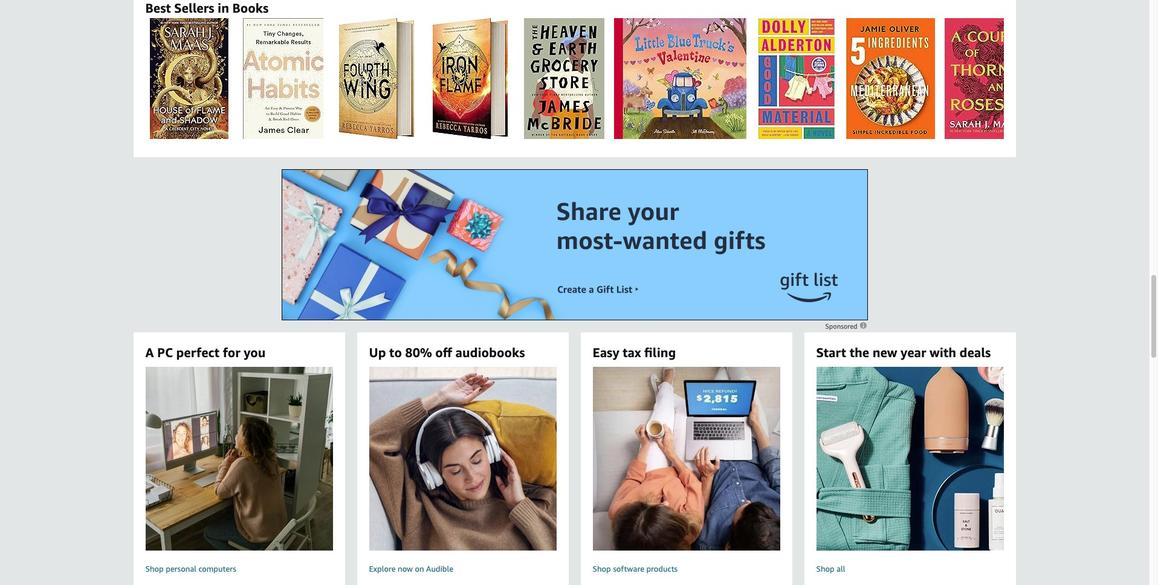 Task type: vqa. For each thing, say whether or not it's contained in the screenshot.


Task type: describe. For each thing, give the bounding box(es) containing it.
iron flame (the empyrean, 2) image
[[433, 18, 508, 139]]

a girl with headphones listens to audible. image
[[348, 367, 577, 551]]

software
[[613, 564, 645, 574]]

house of flame and shadow (crescent city, 3) image
[[150, 18, 229, 139]]

up
[[369, 345, 386, 360]]

good material: a novel image
[[758, 18, 835, 139]]

audiobooks
[[456, 345, 525, 360]]

shop for a
[[145, 564, 164, 574]]

perfect
[[176, 345, 220, 360]]

shop all link
[[796, 367, 1025, 577]]

best
[[145, 1, 171, 16]]

5 ingredients mediterranean: simple incredible food [american measurements] image
[[846, 18, 935, 139]]

products
[[647, 564, 678, 574]]

explore
[[369, 564, 396, 574]]

pc
[[157, 345, 173, 360]]

filing
[[645, 345, 676, 360]]

books
[[233, 1, 269, 16]]

with
[[930, 345, 957, 360]]

new
[[873, 345, 898, 360]]

the
[[850, 345, 870, 360]]

for
[[223, 345, 241, 360]]

shop all
[[817, 564, 846, 574]]

on
[[415, 564, 424, 574]]

a pc perfect for you
[[145, 345, 266, 360]]

leave feedback on sponsored ad element
[[826, 322, 868, 330]]

computers
[[199, 564, 236, 574]]

audible
[[426, 564, 454, 574]]

shop personal computers link
[[125, 367, 354, 577]]

sponsored
[[826, 322, 860, 330]]

a
[[145, 345, 154, 360]]

the heaven & earth grocery store: a novel image
[[524, 18, 604, 139]]

sponsored link
[[826, 322, 868, 330]]

all
[[837, 564, 846, 574]]

atomic habits: an easy & proven way to build good habits & break bad ones image
[[243, 18, 323, 139]]

shop software products link
[[572, 367, 801, 577]]

80%
[[405, 345, 432, 360]]

sellers
[[174, 1, 214, 16]]



Task type: locate. For each thing, give the bounding box(es) containing it.
shop left software
[[593, 564, 611, 574]]

deals
[[960, 345, 991, 360]]

start
[[817, 345, 847, 360]]

you
[[244, 345, 266, 360]]

shop software products
[[593, 564, 678, 574]]

personal
[[166, 564, 197, 574]]

2 horizontal spatial shop
[[817, 564, 835, 574]]

start the new year with deals
[[817, 345, 991, 360]]

easy tax filing image
[[572, 367, 801, 551]]

1 horizontal spatial shop
[[593, 564, 611, 574]]

shop left the all
[[817, 564, 835, 574]]

a pc perfect for you image
[[125, 367, 354, 551]]

shop inside 'shop all' link
[[817, 564, 835, 574]]

little blue truck's valentine image
[[614, 18, 747, 139]]

explore now on audible link
[[348, 367, 577, 577]]

list
[[145, 18, 1159, 139]]

shop left personal
[[145, 564, 164, 574]]

1 shop from the left
[[145, 564, 164, 574]]

up to 80% off audiobooks
[[369, 345, 525, 360]]

tax
[[623, 345, 641, 360]]

start the new year with deals image
[[796, 367, 1025, 551]]

to
[[390, 345, 402, 360]]

easy
[[593, 345, 620, 360]]

fourth wing (the empyrean, 1) image
[[339, 18, 414, 139]]

off
[[436, 345, 452, 360]]

shop inside shop software products link
[[593, 564, 611, 574]]

explore now on audible
[[369, 564, 454, 574]]

in
[[218, 1, 229, 16]]

now
[[398, 564, 413, 574]]

shop personal computers
[[145, 564, 236, 574]]

3 shop from the left
[[817, 564, 835, 574]]

easy tax filing
[[593, 345, 676, 360]]

2 shop from the left
[[593, 564, 611, 574]]

best sellers in books
[[145, 1, 269, 16]]

shop for start
[[817, 564, 835, 574]]

a court of thorns and roses (a court of thorns and roses, 1) image
[[945, 18, 1025, 139]]

shop for easy
[[593, 564, 611, 574]]

shop
[[145, 564, 164, 574], [593, 564, 611, 574], [817, 564, 835, 574]]

0 horizontal spatial shop
[[145, 564, 164, 574]]

year
[[901, 345, 927, 360]]

shop inside 'shop personal computers' link
[[145, 564, 164, 574]]



